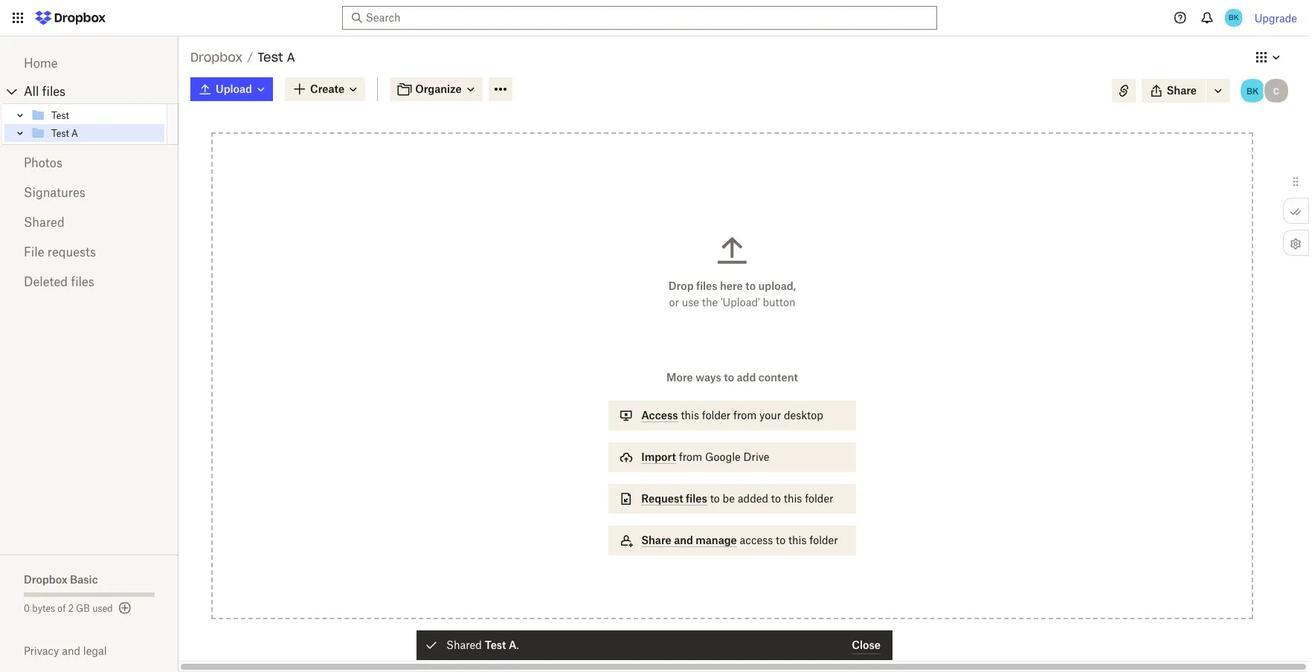 Task type: describe. For each thing, give the bounding box(es) containing it.
dropbox link
[[190, 48, 243, 67]]

create
[[310, 83, 345, 95]]

test inside alert
[[485, 639, 506, 652]]

group containing test
[[2, 103, 179, 145]]

file requests
[[24, 245, 96, 260]]

0
[[24, 603, 30, 614]]

a inside group
[[71, 128, 78, 139]]

here
[[720, 280, 743, 292]]

shared for shared test a .
[[446, 639, 482, 652]]

test up the test a
[[51, 110, 69, 121]]

more ways to add content
[[667, 371, 798, 384]]

test link
[[30, 106, 164, 124]]

home
[[24, 56, 58, 71]]

close
[[852, 639, 881, 651]]

photos link
[[24, 148, 155, 178]]

0 bytes of 2 gb used
[[24, 603, 113, 614]]

Search in folder "Dropbox" text field
[[366, 10, 910, 26]]

.
[[517, 639, 519, 652]]

all files tree
[[2, 80, 179, 145]]

c
[[1273, 85, 1279, 96]]

more ways to add content element
[[606, 370, 859, 570]]

share for share and manage access to this folder
[[641, 534, 671, 547]]

files for all
[[42, 84, 66, 99]]

c button
[[1263, 77, 1290, 104]]

of
[[58, 603, 66, 614]]

test up photos
[[51, 128, 69, 139]]

to right access
[[776, 534, 786, 547]]

2 vertical spatial this
[[788, 534, 807, 547]]

files for deleted
[[71, 274, 94, 289]]

1 horizontal spatial a
[[287, 50, 295, 65]]

request files to be added to this folder
[[641, 492, 833, 505]]

file requests link
[[24, 237, 155, 267]]

signatures
[[24, 185, 85, 200]]

1 horizontal spatial from
[[733, 409, 757, 422]]

added
[[738, 492, 768, 505]]

the
[[702, 296, 718, 309]]

dropbox basic
[[24, 573, 98, 586]]

create button
[[285, 77, 365, 101]]

ways
[[696, 371, 721, 384]]

your
[[759, 409, 781, 422]]

shared for shared
[[24, 215, 64, 230]]

access
[[641, 409, 678, 422]]

import from google drive
[[641, 451, 769, 463]]

drop files here to upload, or use the 'upload' button
[[668, 280, 796, 309]]

0 vertical spatial folder
[[702, 409, 731, 422]]

share button
[[1141, 79, 1206, 103]]

organize button
[[390, 77, 482, 101]]

or
[[669, 296, 679, 309]]

and for manage
[[674, 534, 693, 547]]

access
[[740, 534, 773, 547]]

files for drop
[[696, 280, 717, 292]]

privacy and legal link
[[24, 645, 179, 658]]



Task type: locate. For each thing, give the bounding box(es) containing it.
dropbox
[[190, 50, 243, 65], [24, 573, 67, 586]]

alert containing close
[[417, 631, 893, 660]]

folder right access
[[810, 534, 838, 547]]

all
[[24, 84, 39, 99]]

share inside button
[[1167, 84, 1197, 97]]

bk
[[1229, 13, 1239, 22], [1247, 85, 1258, 96]]

and inside more ways to add content element
[[674, 534, 693, 547]]

legal
[[83, 645, 107, 658]]

files inside the 'drop files here to upload, or use the 'upload' button'
[[696, 280, 717, 292]]

close button
[[852, 637, 881, 655]]

files right 'all'
[[42, 84, 66, 99]]

group
[[2, 103, 179, 145]]

dropbox for dropbox / test a
[[190, 50, 243, 65]]

0 horizontal spatial a
[[71, 128, 78, 139]]

to inside the 'drop files here to upload, or use the 'upload' button'
[[745, 280, 756, 292]]

folder right added in the bottom right of the page
[[805, 492, 833, 505]]

0 horizontal spatial from
[[679, 451, 702, 463]]

bk button
[[1239, 77, 1266, 104]]

used
[[92, 603, 113, 614]]

1 vertical spatial share
[[641, 534, 671, 547]]

basic
[[70, 573, 98, 586]]

1 vertical spatial shared
[[446, 639, 482, 652]]

drop
[[668, 280, 694, 292]]

request
[[641, 492, 683, 505]]

privacy and legal
[[24, 645, 107, 658]]

signatures link
[[24, 178, 155, 208]]

1 horizontal spatial and
[[674, 534, 693, 547]]

bk inside popup button
[[1229, 13, 1239, 22]]

bk left upgrade
[[1229, 13, 1239, 22]]

import
[[641, 451, 676, 463]]

upload,
[[758, 280, 796, 292]]

upload
[[216, 83, 252, 95]]

2
[[68, 603, 74, 614]]

all files link
[[24, 80, 179, 103]]

test
[[257, 50, 283, 65], [51, 110, 69, 121], [51, 128, 69, 139], [485, 639, 506, 652]]

file
[[24, 245, 44, 260]]

dropbox left the /
[[190, 50, 243, 65]]

0 horizontal spatial share
[[641, 534, 671, 547]]

from
[[733, 409, 757, 422], [679, 451, 702, 463]]

deleted
[[24, 274, 68, 289]]

0 vertical spatial and
[[674, 534, 693, 547]]

and left legal
[[62, 645, 80, 658]]

this
[[681, 409, 699, 422], [784, 492, 802, 505], [788, 534, 807, 547]]

share and manage access to this folder
[[641, 534, 838, 547]]

1 horizontal spatial shared
[[446, 639, 482, 652]]

files
[[42, 84, 66, 99], [71, 274, 94, 289], [696, 280, 717, 292], [686, 492, 707, 505]]

get more space image
[[116, 599, 134, 617]]

0 vertical spatial this
[[681, 409, 699, 422]]

share for share
[[1167, 84, 1197, 97]]

gb
[[76, 603, 90, 614]]

a
[[287, 50, 295, 65], [71, 128, 78, 139], [509, 639, 517, 652]]

home link
[[24, 48, 155, 78]]

button
[[763, 296, 795, 309]]

to left be
[[710, 492, 720, 505]]

1 horizontal spatial share
[[1167, 84, 1197, 97]]

from left your at the right
[[733, 409, 757, 422]]

manage
[[696, 534, 737, 547]]

1 vertical spatial dropbox
[[24, 573, 67, 586]]

test a
[[51, 128, 78, 139]]

1 horizontal spatial bk
[[1247, 85, 1258, 96]]

files inside deleted files link
[[71, 274, 94, 289]]

0 vertical spatial from
[[733, 409, 757, 422]]

files left be
[[686, 492, 707, 505]]

folder
[[702, 409, 731, 422], [805, 492, 833, 505], [810, 534, 838, 547]]

from right import
[[679, 451, 702, 463]]

organize
[[415, 83, 462, 95]]

shared test a .
[[446, 639, 519, 652]]

test left .
[[485, 639, 506, 652]]

requests
[[47, 245, 96, 260]]

1 vertical spatial this
[[784, 492, 802, 505]]

content
[[758, 371, 798, 384]]

shared
[[24, 215, 64, 230], [446, 639, 482, 652]]

dropbox up bytes
[[24, 573, 67, 586]]

a inside alert
[[509, 639, 517, 652]]

bk inside button
[[1247, 85, 1258, 96]]

0 horizontal spatial and
[[62, 645, 80, 658]]

0 horizontal spatial bk
[[1229, 13, 1239, 22]]

shared up "file" at the left of the page
[[24, 215, 64, 230]]

access this folder from your desktop
[[641, 409, 823, 422]]

shared left .
[[446, 639, 482, 652]]

google
[[705, 451, 741, 463]]

test right the /
[[257, 50, 283, 65]]

use
[[682, 296, 699, 309]]

2 horizontal spatial a
[[509, 639, 517, 652]]

bk for bk popup button
[[1229, 13, 1239, 22]]

files inside more ways to add content element
[[686, 492, 707, 505]]

privacy
[[24, 645, 59, 658]]

files down file requests link
[[71, 274, 94, 289]]

upgrade link
[[1255, 12, 1297, 24]]

to left add at the right bottom of the page
[[724, 371, 734, 384]]

photos
[[24, 155, 62, 170]]

deleted files link
[[24, 267, 155, 297]]

share
[[1167, 84, 1197, 97], [641, 534, 671, 547]]

share down request at the bottom of page
[[641, 534, 671, 547]]

global header element
[[0, 0, 1309, 36]]

2 vertical spatial a
[[509, 639, 517, 652]]

dropbox for dropbox basic
[[24, 573, 67, 586]]

add
[[737, 371, 756, 384]]

0 horizontal spatial dropbox
[[24, 573, 67, 586]]

test a link
[[30, 124, 164, 142]]

dropbox / test a
[[190, 50, 295, 65]]

and
[[674, 534, 693, 547], [62, 645, 80, 658]]

folder down "ways"
[[702, 409, 731, 422]]

1 vertical spatial from
[[679, 451, 702, 463]]

0 vertical spatial bk
[[1229, 13, 1239, 22]]

drive
[[743, 451, 769, 463]]

files for request
[[686, 492, 707, 505]]

bytes
[[32, 603, 55, 614]]

share inside more ways to add content element
[[641, 534, 671, 547]]

1 vertical spatial and
[[62, 645, 80, 658]]

upgrade
[[1255, 12, 1297, 24]]

to right the here
[[745, 280, 756, 292]]

2 vertical spatial folder
[[810, 534, 838, 547]]

0 horizontal spatial shared
[[24, 215, 64, 230]]

'upload'
[[721, 296, 760, 309]]

all files
[[24, 84, 66, 99]]

0 vertical spatial a
[[287, 50, 295, 65]]

be
[[723, 492, 735, 505]]

bk left c button
[[1247, 85, 1258, 96]]

dropbox logo - go to the homepage image
[[30, 6, 111, 30]]

alert
[[417, 631, 893, 660]]

more
[[667, 371, 693, 384]]

1 vertical spatial bk
[[1247, 85, 1258, 96]]

1 vertical spatial folder
[[805, 492, 833, 505]]

upload button
[[190, 77, 273, 101]]

share left bk button at top
[[1167, 84, 1197, 97]]

shared link
[[24, 208, 155, 237]]

bk button
[[1222, 6, 1246, 30]]

bk for bk button at top
[[1247, 85, 1258, 96]]

0 vertical spatial dropbox
[[190, 50, 243, 65]]

and left manage
[[674, 534, 693, 547]]

0 vertical spatial share
[[1167, 84, 1197, 97]]

/
[[247, 51, 253, 63]]

desktop
[[784, 409, 823, 422]]

shared inside alert
[[446, 639, 482, 652]]

to right added in the bottom right of the page
[[771, 492, 781, 505]]

to
[[745, 280, 756, 292], [724, 371, 734, 384], [710, 492, 720, 505], [771, 492, 781, 505], [776, 534, 786, 547]]

files inside all files link
[[42, 84, 66, 99]]

0 vertical spatial shared
[[24, 215, 64, 230]]

1 horizontal spatial dropbox
[[190, 50, 243, 65]]

files up the the
[[696, 280, 717, 292]]

1 vertical spatial a
[[71, 128, 78, 139]]

and for legal
[[62, 645, 80, 658]]

deleted files
[[24, 274, 94, 289]]



Task type: vqa. For each thing, say whether or not it's contained in the screenshot.
'Shared' link
yes



